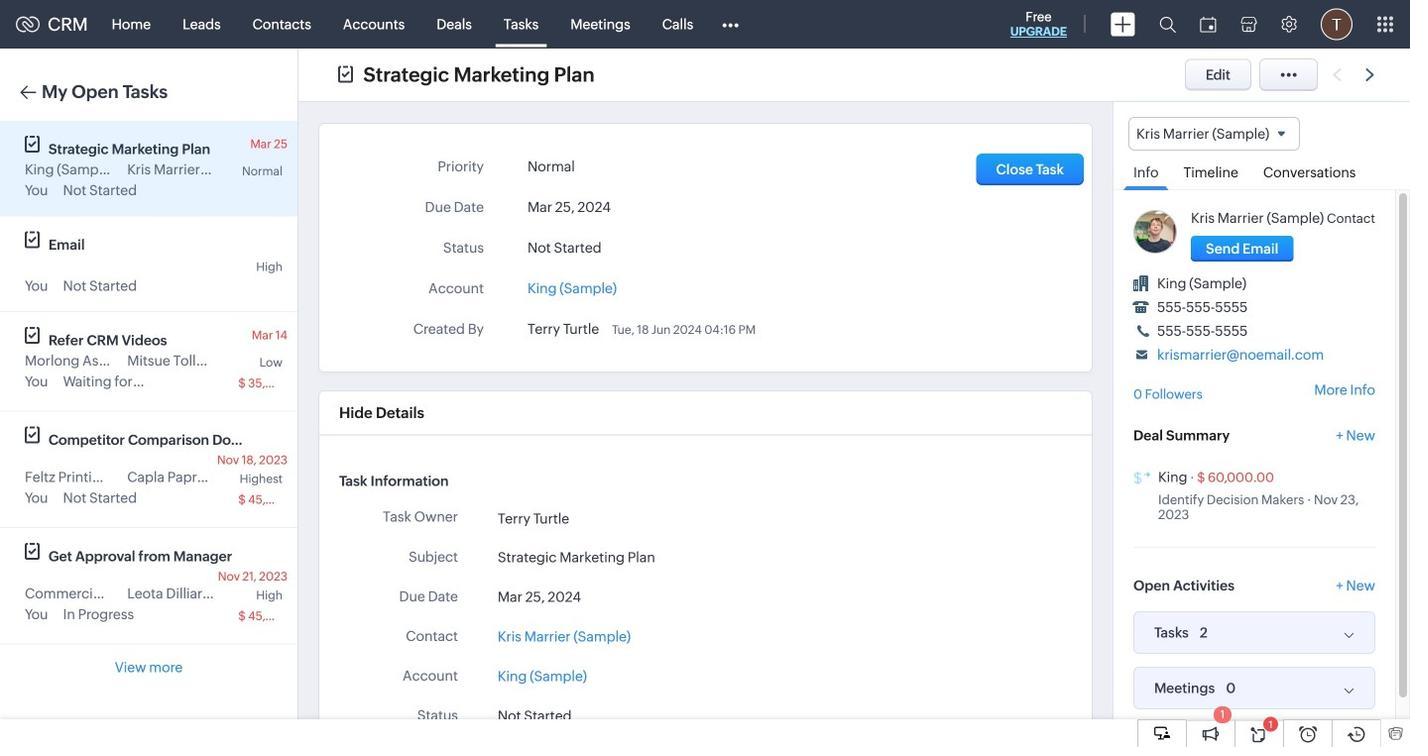 Task type: locate. For each thing, give the bounding box(es) containing it.
search element
[[1148, 0, 1188, 49]]

create menu element
[[1099, 0, 1148, 48]]

profile image
[[1321, 8, 1353, 40]]

None field
[[1129, 117, 1301, 151]]

search image
[[1160, 16, 1177, 33]]

None button
[[1191, 236, 1294, 262]]



Task type: vqa. For each thing, say whether or not it's contained in the screenshot.
profile ELEMENT
yes



Task type: describe. For each thing, give the bounding box(es) containing it.
previous record image
[[1333, 68, 1342, 81]]

Other Modules field
[[710, 8, 752, 40]]

logo image
[[16, 16, 40, 32]]

create menu image
[[1111, 12, 1136, 36]]

calendar image
[[1200, 16, 1217, 32]]

next record image
[[1366, 68, 1379, 81]]

profile element
[[1309, 0, 1365, 48]]



